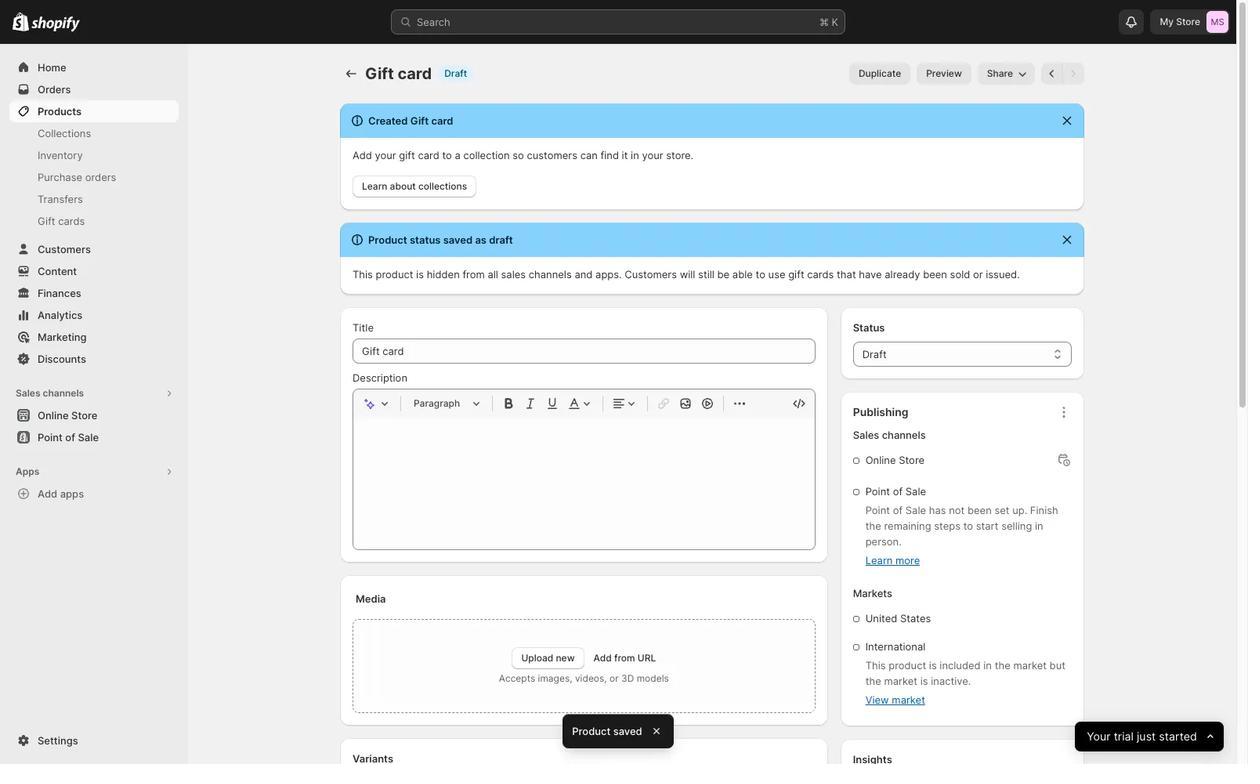 Task type: locate. For each thing, give the bounding box(es) containing it.
0 horizontal spatial draft
[[444, 67, 467, 79]]

0 horizontal spatial product
[[376, 268, 413, 281]]

0 vertical spatial product
[[368, 234, 407, 246]]

add left apps
[[38, 487, 57, 500]]

1 horizontal spatial online
[[866, 454, 896, 466]]

1 vertical spatial been
[[968, 504, 992, 516]]

store.
[[666, 149, 694, 161]]

upload new
[[521, 652, 575, 664]]

store inside button
[[71, 409, 97, 422]]

0 vertical spatial market
[[1014, 659, 1047, 672]]

been
[[923, 268, 947, 281], [968, 504, 992, 516]]

media
[[356, 592, 386, 605]]

card up created gift card
[[398, 64, 432, 83]]

draft down the search on the top
[[444, 67, 467, 79]]

product for product status saved as draft
[[368, 234, 407, 246]]

in right it
[[631, 149, 639, 161]]

be
[[717, 268, 730, 281]]

point of sale
[[38, 431, 99, 444], [866, 485, 926, 498]]

learn down person.
[[866, 554, 893, 567]]

0 horizontal spatial to
[[442, 149, 452, 161]]

1 vertical spatial sales
[[853, 429, 879, 441]]

just
[[1137, 729, 1156, 743]]

and
[[575, 268, 593, 281]]

1 horizontal spatial your
[[642, 149, 663, 161]]

images,
[[538, 672, 572, 684]]

upload
[[521, 652, 553, 664]]

is left the "hidden"
[[416, 268, 424, 281]]

1 horizontal spatial this
[[866, 659, 886, 672]]

point up person.
[[866, 504, 890, 516]]

0 vertical spatial this
[[353, 268, 373, 281]]

product
[[368, 234, 407, 246], [572, 725, 611, 737]]

channels down discounts
[[43, 387, 84, 399]]

saved left as
[[443, 234, 473, 246]]

2 horizontal spatial is
[[929, 659, 937, 672]]

inventory link
[[9, 144, 179, 166]]

0 vertical spatial draft
[[444, 67, 467, 79]]

card left a
[[418, 149, 439, 161]]

channels down the "publishing"
[[882, 429, 926, 441]]

or left 3d
[[610, 672, 619, 684]]

preview button
[[917, 63, 972, 85]]

learn more link
[[866, 554, 920, 567]]

issued.
[[986, 268, 1020, 281]]

sales channels
[[16, 387, 84, 399], [853, 429, 926, 441]]

1 vertical spatial point of sale
[[866, 485, 926, 498]]

customers link
[[9, 238, 179, 260]]

in down finish
[[1035, 520, 1044, 532]]

0 horizontal spatial your
[[375, 149, 396, 161]]

sales channels inside button
[[16, 387, 84, 399]]

1 your from the left
[[375, 149, 396, 161]]

sales channels down the "publishing"
[[853, 429, 926, 441]]

online down the "publishing"
[[866, 454, 896, 466]]

point of sale down the online store button
[[38, 431, 99, 444]]

sold
[[950, 268, 970, 281]]

0 horizontal spatial this
[[353, 268, 373, 281]]

product left 'status'
[[368, 234, 407, 246]]

store
[[1176, 16, 1200, 27], [71, 409, 97, 422], [899, 454, 925, 466]]

to
[[442, 149, 452, 161], [756, 268, 766, 281], [964, 520, 973, 532]]

2 horizontal spatial add
[[594, 652, 612, 664]]

included
[[940, 659, 981, 672]]

sales channels down discounts
[[16, 387, 84, 399]]

gift for gift cards
[[38, 215, 55, 227]]

saved down 3d
[[613, 725, 642, 737]]

1 horizontal spatial sales channels
[[853, 429, 926, 441]]

to left a
[[442, 149, 452, 161]]

0 horizontal spatial is
[[416, 268, 424, 281]]

2 vertical spatial store
[[899, 454, 925, 466]]

online store up point of sale button at the bottom left
[[38, 409, 97, 422]]

1 horizontal spatial saved
[[613, 725, 642, 737]]

add your gift card to a collection so customers can find it in your store.
[[353, 149, 694, 161]]

this down international
[[866, 659, 886, 672]]

1 vertical spatial draft
[[863, 348, 887, 360]]

share button
[[978, 63, 1035, 85]]

remaining
[[884, 520, 931, 532]]

from up 3d
[[614, 652, 635, 664]]

1 vertical spatial is
[[929, 659, 937, 672]]

1 vertical spatial in
[[1035, 520, 1044, 532]]

been inside point of sale has not been set up. finish the remaining steps to start selling in person. learn more
[[968, 504, 992, 516]]

Title text field
[[353, 339, 815, 364]]

0 horizontal spatial in
[[631, 149, 639, 161]]

card right created
[[431, 114, 453, 127]]

0 horizontal spatial online store
[[38, 409, 97, 422]]

product saved
[[572, 725, 642, 737]]

in inside point of sale has not been set up. finish the remaining steps to start selling in person. learn more
[[1035, 520, 1044, 532]]

gift
[[365, 64, 394, 83], [410, 114, 429, 127], [38, 215, 55, 227]]

gift up about
[[399, 149, 415, 161]]

market left but
[[1014, 659, 1047, 672]]

states
[[900, 612, 931, 625]]

point up remaining
[[866, 485, 890, 498]]

0 horizontal spatial point of sale
[[38, 431, 99, 444]]

this inside this product is included in the market but the market is inactive. view market
[[866, 659, 886, 672]]

of
[[65, 431, 75, 444], [893, 485, 903, 498], [893, 504, 903, 516]]

accepts images, videos, or 3d models
[[499, 672, 669, 684]]

1 vertical spatial from
[[614, 652, 635, 664]]

online store down the "publishing"
[[866, 454, 925, 466]]

add down created
[[353, 149, 372, 161]]

the
[[866, 520, 881, 532], [995, 659, 1011, 672], [866, 675, 881, 687]]

2 horizontal spatial in
[[1035, 520, 1044, 532]]

card
[[398, 64, 432, 83], [431, 114, 453, 127], [418, 149, 439, 161]]

1 vertical spatial store
[[71, 409, 97, 422]]

1 horizontal spatial cards
[[807, 268, 834, 281]]

in
[[631, 149, 639, 161], [1035, 520, 1044, 532], [984, 659, 992, 672]]

online up point of sale button at the bottom left
[[38, 409, 69, 422]]

0 vertical spatial point
[[38, 431, 63, 444]]

person.
[[866, 535, 902, 548]]

1 vertical spatial online
[[866, 454, 896, 466]]

1 horizontal spatial product
[[572, 725, 611, 737]]

1 horizontal spatial add
[[353, 149, 372, 161]]

content
[[38, 265, 77, 277]]

point of sale inside button
[[38, 431, 99, 444]]

2 vertical spatial sale
[[906, 504, 926, 516]]

0 horizontal spatial channels
[[43, 387, 84, 399]]

store down the "publishing"
[[899, 454, 925, 466]]

1 horizontal spatial sales
[[853, 429, 879, 441]]

sale inside button
[[78, 431, 99, 444]]

0 horizontal spatial store
[[71, 409, 97, 422]]

learn inside point of sale has not been set up. finish the remaining steps to start selling in person. learn more
[[866, 554, 893, 567]]

1 vertical spatial product
[[572, 725, 611, 737]]

gift up created
[[365, 64, 394, 83]]

online store link
[[9, 404, 179, 426]]

0 vertical spatial saved
[[443, 234, 473, 246]]

product down videos,
[[572, 725, 611, 737]]

collection
[[463, 149, 510, 161]]

the right included on the right bottom of page
[[995, 659, 1011, 672]]

markets
[[853, 587, 893, 599]]

1 vertical spatial channels
[[43, 387, 84, 399]]

0 vertical spatial gift
[[399, 149, 415, 161]]

hidden
[[427, 268, 460, 281]]

to left start
[[964, 520, 973, 532]]

this up title
[[353, 268, 373, 281]]

purchase orders
[[38, 171, 116, 183]]

store up point of sale button at the bottom left
[[71, 409, 97, 422]]

1 vertical spatial gift
[[788, 268, 804, 281]]

1 vertical spatial saved
[[613, 725, 642, 737]]

point up the apps
[[38, 431, 63, 444]]

customers inside customers link
[[38, 243, 91, 255]]

been left sold
[[923, 268, 947, 281]]

0 vertical spatial online store
[[38, 409, 97, 422]]

add inside button
[[38, 487, 57, 500]]

is for hidden
[[416, 268, 424, 281]]

2 horizontal spatial gift
[[410, 114, 429, 127]]

0 horizontal spatial gift
[[38, 215, 55, 227]]

1 vertical spatial add
[[38, 487, 57, 500]]

upload new button
[[512, 647, 584, 669]]

gift down transfers
[[38, 215, 55, 227]]

products link
[[9, 100, 179, 122]]

your down created
[[375, 149, 396, 161]]

sales down the "publishing"
[[853, 429, 879, 441]]

cards down transfers
[[58, 215, 85, 227]]

the up view
[[866, 675, 881, 687]]

in right included on the right bottom of page
[[984, 659, 992, 672]]

0 vertical spatial sales
[[16, 387, 40, 399]]

draft down status on the right of the page
[[863, 348, 887, 360]]

sales
[[501, 268, 526, 281]]

1 vertical spatial of
[[893, 485, 903, 498]]

gift for gift card
[[365, 64, 394, 83]]

market
[[1014, 659, 1047, 672], [884, 675, 918, 687], [892, 693, 925, 706]]

0 horizontal spatial product
[[368, 234, 407, 246]]

product status saved as draft
[[368, 234, 513, 246]]

your trial just started
[[1087, 729, 1197, 743]]

2 vertical spatial is
[[920, 675, 928, 687]]

customers left will
[[625, 268, 677, 281]]

1 horizontal spatial gift
[[365, 64, 394, 83]]

1 vertical spatial or
[[610, 672, 619, 684]]

so
[[513, 149, 524, 161]]

add for add apps
[[38, 487, 57, 500]]

online store inside online store link
[[38, 409, 97, 422]]

channels left and
[[529, 268, 572, 281]]

0 vertical spatial from
[[463, 268, 485, 281]]

is up inactive.
[[929, 659, 937, 672]]

2 vertical spatial to
[[964, 520, 973, 532]]

0 vertical spatial customers
[[38, 243, 91, 255]]

draft for status
[[863, 348, 887, 360]]

my store image
[[1207, 11, 1229, 33]]

point inside button
[[38, 431, 63, 444]]

0 vertical spatial learn
[[362, 180, 387, 192]]

0 vertical spatial online
[[38, 409, 69, 422]]

orders
[[85, 171, 116, 183]]

1 vertical spatial to
[[756, 268, 766, 281]]

sale inside point of sale has not been set up. finish the remaining steps to start selling in person. learn more
[[906, 504, 926, 516]]

0 vertical spatial gift
[[365, 64, 394, 83]]

1 vertical spatial card
[[431, 114, 453, 127]]

can
[[580, 149, 598, 161]]

sales down discounts
[[16, 387, 40, 399]]

0 horizontal spatial sales
[[16, 387, 40, 399]]

2 horizontal spatial store
[[1176, 16, 1200, 27]]

learn left about
[[362, 180, 387, 192]]

description
[[353, 371, 407, 384]]

learn
[[362, 180, 387, 192], [866, 554, 893, 567]]

1 horizontal spatial draft
[[863, 348, 887, 360]]

to left 'use' on the right top of page
[[756, 268, 766, 281]]

2 vertical spatial gift
[[38, 215, 55, 227]]

product for product saved
[[572, 725, 611, 737]]

collections
[[38, 127, 91, 139]]

point
[[38, 431, 63, 444], [866, 485, 890, 498], [866, 504, 890, 516]]

add up videos,
[[594, 652, 612, 664]]

2 vertical spatial add
[[594, 652, 612, 664]]

this for this product is included in the market but the market is inactive. view market
[[866, 659, 886, 672]]

gift right 'use' on the right top of page
[[788, 268, 804, 281]]

this product is hidden from all sales channels and apps. customers will still be able to use gift cards that have already been sold or issued.
[[353, 268, 1020, 281]]

1 horizontal spatial product
[[889, 659, 926, 672]]

discounts link
[[9, 348, 179, 370]]

home link
[[9, 56, 179, 78]]

3d
[[621, 672, 634, 684]]

point of sale up remaining
[[866, 485, 926, 498]]

1 horizontal spatial channels
[[529, 268, 572, 281]]

collections link
[[9, 122, 179, 144]]

product down 'status'
[[376, 268, 413, 281]]

1 horizontal spatial or
[[973, 268, 983, 281]]

online inside button
[[38, 409, 69, 422]]

market right view
[[892, 693, 925, 706]]

0 horizontal spatial sales channels
[[16, 387, 84, 399]]

product inside this product is included in the market but the market is inactive. view market
[[889, 659, 926, 672]]

draft
[[444, 67, 467, 79], [863, 348, 887, 360]]

0 horizontal spatial add
[[38, 487, 57, 500]]

gift cards link
[[9, 210, 179, 232]]

2 horizontal spatial channels
[[882, 429, 926, 441]]

product for hidden
[[376, 268, 413, 281]]

settings
[[38, 734, 78, 747]]

sales
[[16, 387, 40, 399], [853, 429, 879, 441]]

from left all at the top left of the page
[[463, 268, 485, 281]]

⌘
[[820, 16, 829, 28]]

to inside point of sale has not been set up. finish the remaining steps to start selling in person. learn more
[[964, 520, 973, 532]]

2 vertical spatial market
[[892, 693, 925, 706]]

cards left that
[[807, 268, 834, 281]]

1 horizontal spatial store
[[899, 454, 925, 466]]

been up start
[[968, 504, 992, 516]]

0 vertical spatial add
[[353, 149, 372, 161]]

1 horizontal spatial point of sale
[[866, 485, 926, 498]]

or right sold
[[973, 268, 983, 281]]

gift inside gift cards link
[[38, 215, 55, 227]]

duplicate button
[[849, 63, 911, 85]]

marketing link
[[9, 326, 179, 348]]

market up view market link
[[884, 675, 918, 687]]

1 vertical spatial gift
[[410, 114, 429, 127]]

international
[[866, 640, 926, 653]]

0 vertical spatial product
[[376, 268, 413, 281]]

a
[[455, 149, 461, 161]]

cards
[[58, 215, 85, 227], [807, 268, 834, 281]]

store right my
[[1176, 16, 1200, 27]]

1 vertical spatial this
[[866, 659, 886, 672]]

shopify image
[[13, 12, 29, 31]]

point of sale button
[[0, 426, 188, 448]]

product down international
[[889, 659, 926, 672]]

2 vertical spatial of
[[893, 504, 903, 516]]

channels inside button
[[43, 387, 84, 399]]

1 horizontal spatial been
[[968, 504, 992, 516]]

0 vertical spatial store
[[1176, 16, 1200, 27]]

1 horizontal spatial from
[[614, 652, 635, 664]]

0 vertical spatial is
[[416, 268, 424, 281]]

gift
[[399, 149, 415, 161], [788, 268, 804, 281]]

customers up "content"
[[38, 243, 91, 255]]

status
[[410, 234, 441, 246]]

the up person.
[[866, 520, 881, 532]]

finances
[[38, 287, 81, 299]]

sales channels button
[[9, 382, 179, 404]]

your left store.
[[642, 149, 663, 161]]

1 vertical spatial learn
[[866, 554, 893, 567]]

is left inactive.
[[920, 675, 928, 687]]

0 vertical spatial in
[[631, 149, 639, 161]]

gift right created
[[410, 114, 429, 127]]

content link
[[9, 260, 179, 282]]



Task type: vqa. For each thing, say whether or not it's contained in the screenshot.
rightmost List
no



Task type: describe. For each thing, give the bounding box(es) containing it.
1 vertical spatial cards
[[807, 268, 834, 281]]

inventory
[[38, 149, 83, 161]]

status
[[853, 321, 885, 334]]

new
[[556, 652, 575, 664]]

gift cards
[[38, 215, 85, 227]]

purchase
[[38, 171, 82, 183]]

1 vertical spatial market
[[884, 675, 918, 687]]

customers
[[527, 149, 578, 161]]

set
[[995, 504, 1010, 516]]

more
[[896, 554, 920, 567]]

1 vertical spatial customers
[[625, 268, 677, 281]]

united
[[866, 612, 897, 625]]

transfers link
[[9, 188, 179, 210]]

home
[[38, 61, 66, 74]]

0 vertical spatial card
[[398, 64, 432, 83]]

your trial just started button
[[1075, 722, 1224, 751]]

1 horizontal spatial is
[[920, 675, 928, 687]]

share
[[987, 67, 1013, 79]]

add from url
[[594, 652, 656, 664]]

draft
[[489, 234, 513, 246]]

1 vertical spatial online store
[[866, 454, 925, 466]]

1 vertical spatial point
[[866, 485, 890, 498]]

view market link
[[866, 692, 925, 708]]

has
[[929, 504, 946, 516]]

orders link
[[9, 78, 179, 100]]

already
[[885, 268, 920, 281]]

add apps button
[[9, 483, 179, 505]]

inactive.
[[931, 675, 971, 687]]

1 vertical spatial sale
[[906, 485, 926, 498]]

of inside point of sale has not been set up. finish the remaining steps to start selling in person. learn more
[[893, 504, 903, 516]]

apps button
[[9, 461, 179, 483]]

2 vertical spatial channels
[[882, 429, 926, 441]]

apps
[[60, 487, 84, 500]]

0 vertical spatial cards
[[58, 215, 85, 227]]

that
[[837, 268, 856, 281]]

learn about collections link
[[353, 176, 477, 197]]

started
[[1159, 729, 1197, 743]]

but
[[1050, 659, 1066, 672]]

0 horizontal spatial saved
[[443, 234, 473, 246]]

discounts
[[38, 353, 86, 365]]

this product is included in the market but the market is inactive. view market
[[866, 659, 1066, 706]]

is for included
[[929, 659, 937, 672]]

orders
[[38, 83, 71, 96]]

gift card
[[365, 64, 432, 83]]

settings link
[[9, 730, 179, 751]]

videos,
[[575, 672, 607, 684]]

analytics link
[[9, 304, 179, 326]]

sales inside button
[[16, 387, 40, 399]]

about
[[390, 180, 416, 192]]

add for add from url
[[594, 652, 612, 664]]

0 horizontal spatial learn
[[362, 180, 387, 192]]

duplicate
[[859, 67, 901, 79]]

finances link
[[9, 282, 179, 304]]

steps
[[934, 520, 961, 532]]

add for add your gift card to a collection so customers can find it in your store.
[[353, 149, 372, 161]]

the inside point of sale has not been set up. finish the remaining steps to start selling in person. learn more
[[866, 520, 881, 532]]

will
[[680, 268, 695, 281]]

trial
[[1114, 729, 1134, 743]]

search
[[417, 16, 450, 28]]

2 vertical spatial the
[[866, 675, 881, 687]]

1 vertical spatial the
[[995, 659, 1011, 672]]

as
[[475, 234, 487, 246]]

in inside this product is included in the market but the market is inactive. view market
[[984, 659, 992, 672]]

1 horizontal spatial gift
[[788, 268, 804, 281]]

product for included
[[889, 659, 926, 672]]

url
[[638, 652, 656, 664]]

point of sale has not been set up. finish the remaining steps to start selling in person. learn more
[[866, 504, 1058, 567]]

up.
[[1013, 504, 1027, 516]]

add apps
[[38, 487, 84, 500]]

⌘ k
[[820, 16, 838, 28]]

title
[[353, 321, 374, 334]]

collections
[[418, 180, 467, 192]]

able
[[733, 268, 753, 281]]

united states
[[866, 612, 931, 625]]

apps
[[16, 465, 39, 477]]

have
[[859, 268, 882, 281]]

0 horizontal spatial from
[[463, 268, 485, 281]]

still
[[698, 268, 715, 281]]

created gift card
[[368, 114, 453, 127]]

2 vertical spatial card
[[418, 149, 439, 161]]

of inside button
[[65, 431, 75, 444]]

publishing
[[853, 405, 909, 418]]

preview
[[926, 67, 962, 79]]

0 horizontal spatial gift
[[399, 149, 415, 161]]

2 your from the left
[[642, 149, 663, 161]]

draft for gift card
[[444, 67, 467, 79]]

apps.
[[596, 268, 622, 281]]

all
[[488, 268, 498, 281]]

finish
[[1030, 504, 1058, 516]]

it
[[622, 149, 628, 161]]

this for this product is hidden from all sales channels and apps. customers will still be able to use gift cards that have already been sold or issued.
[[353, 268, 373, 281]]

not
[[949, 504, 965, 516]]

marketing
[[38, 331, 87, 343]]

0 vertical spatial or
[[973, 268, 983, 281]]

point inside point of sale has not been set up. finish the remaining steps to start selling in person. learn more
[[866, 504, 890, 516]]

start
[[976, 520, 999, 532]]

my store
[[1160, 16, 1200, 27]]

view
[[866, 693, 889, 706]]

online store button
[[0, 404, 188, 426]]

find
[[601, 149, 619, 161]]

0 vertical spatial been
[[923, 268, 947, 281]]

next image
[[1066, 66, 1081, 81]]

point of sale link
[[9, 426, 179, 448]]

learn about collections
[[362, 180, 467, 192]]

your
[[1087, 729, 1111, 743]]

products
[[38, 105, 82, 118]]

accepts
[[499, 672, 535, 684]]

shopify image
[[32, 16, 80, 32]]

analytics
[[38, 309, 83, 321]]



